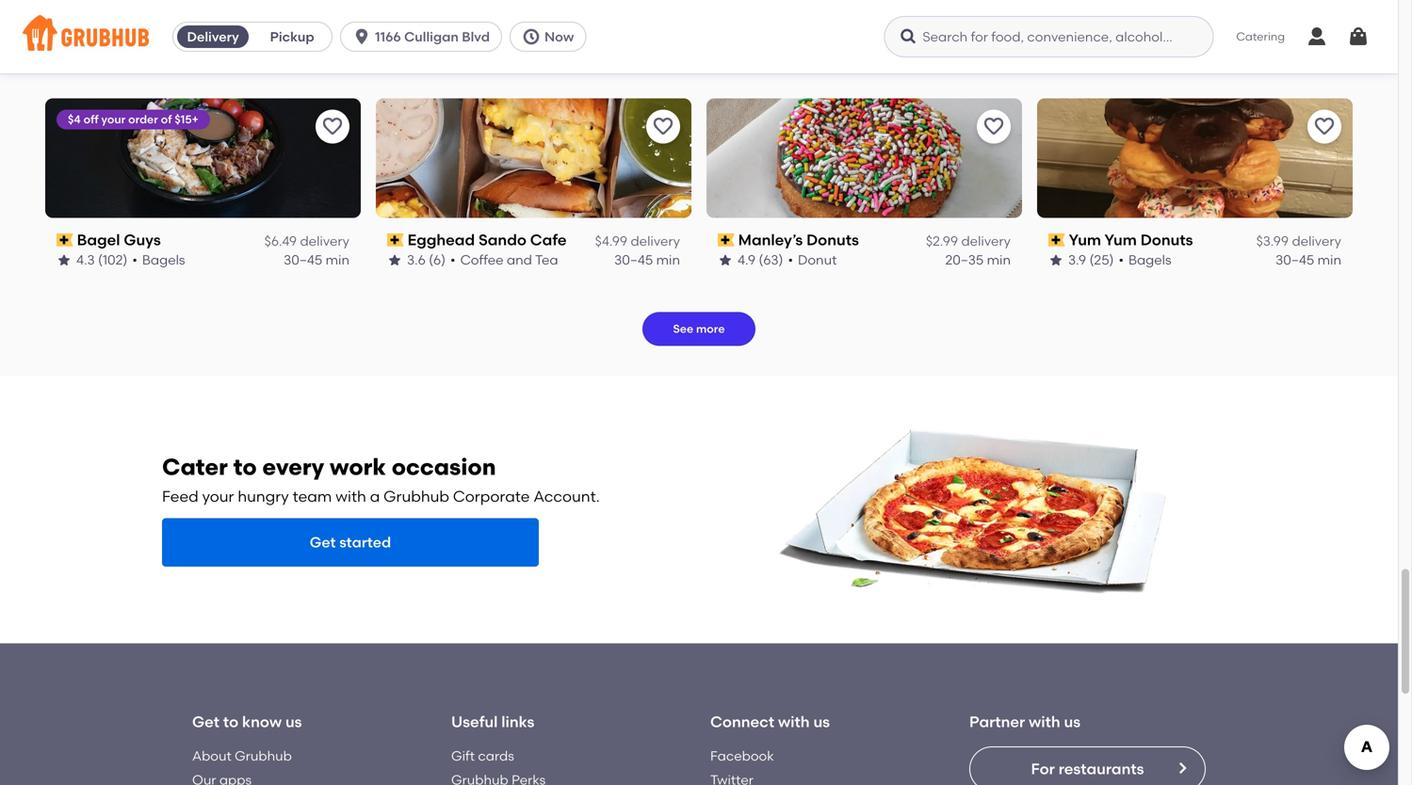 Task type: describe. For each thing, give the bounding box(es) containing it.
for restaurants link
[[970, 747, 1206, 786]]

35–50
[[945, 54, 984, 70]]

real
[[408, 33, 441, 52]]

4.9 (63)
[[738, 252, 784, 268]]

$4 off your order of $15+
[[68, 113, 199, 126]]

useful
[[451, 713, 498, 732]]

about grubhub link
[[192, 749, 292, 765]]

grubhub inside "cater to every work occasion feed your hungry team with a grubhub corporate account."
[[384, 488, 450, 506]]

about grubhub
[[192, 749, 292, 765]]

35–50 min
[[945, 54, 1011, 70]]

coffee for sando
[[460, 252, 504, 268]]

25–40 min for delivery
[[284, 54, 350, 70]]

taco
[[799, 54, 830, 70]]

$3.99 delivery
[[1257, 233, 1342, 249]]

1166 culligan blvd
[[375, 29, 490, 45]]

$4.99 delivery
[[595, 233, 680, 249]]

min for panera bread
[[326, 54, 350, 70]]

account.
[[534, 488, 600, 506]]

gift
[[451, 749, 475, 765]]

know
[[242, 713, 282, 732]]

4.9
[[738, 252, 756, 268]]

2 yum from the left
[[1105, 231, 1137, 249]]

30–45 min for bagel guys
[[284, 252, 350, 268]]

$4.99
[[595, 233, 628, 249]]

30–45 for egghead sando cafe
[[615, 252, 653, 268]]

(6)
[[429, 252, 446, 268]]

off
[[83, 113, 99, 126]]

restaurants
[[1059, 760, 1145, 779]]

facebook link
[[711, 749, 774, 765]]

taqueria
[[1154, 33, 1220, 52]]

bagels for guys
[[142, 252, 185, 268]]

see more
[[673, 322, 725, 336]]

cater to every work occasion feed your hungry team with a grubhub corporate account.
[[162, 454, 600, 506]]

30–45 min for yum yum donuts
[[1276, 252, 1342, 268]]

subscription pass image for la victoria taqueria
[[1049, 36, 1066, 49]]

delivery
[[187, 29, 239, 45]]

• for bagel guys
[[132, 252, 137, 268]]

bagel
[[77, 231, 120, 249]]

panera bread
[[77, 33, 180, 52]]

manley's donuts
[[739, 231, 859, 249]]

svg image right $3.49
[[1306, 25, 1329, 48]]

star icon image for la victoria taqueria
[[1049, 55, 1064, 70]]

restaurant
[[895, 33, 977, 52]]

occasion
[[392, 454, 496, 481]]

• bagels for yum
[[1119, 252, 1172, 268]]

save this restaurant image for egghead sando cafe
[[652, 115, 675, 138]]

connect
[[711, 713, 775, 732]]

team
[[293, 488, 332, 506]]

3.6
[[407, 252, 426, 268]]

• down kabob
[[465, 54, 470, 70]]

4.4 (53)
[[738, 54, 784, 70]]

$2.99 for panera bread
[[265, 35, 297, 51]]

min for la victoria taqueria
[[1318, 54, 1342, 70]]

30–45 for yum yum donuts
[[1276, 252, 1315, 268]]

get to know us
[[192, 713, 302, 732]]

guys
[[124, 231, 161, 249]]

(139)
[[98, 54, 127, 70]]

catering
[[1237, 29, 1285, 43]]

feed
[[162, 488, 199, 506]]

la victoria taqueria
[[1069, 33, 1220, 52]]

bread
[[135, 33, 180, 52]]

4.6 (296)
[[1069, 54, 1122, 70]]

3.6 (6)
[[407, 252, 446, 268]]

save this restaurant button for egghead sando cafe
[[646, 110, 680, 144]]

donut
[[798, 252, 837, 268]]

partner with us
[[970, 713, 1081, 732]]

delivery button
[[174, 22, 253, 52]]

• taco
[[789, 54, 830, 70]]

connect with us
[[711, 713, 830, 732]]

min for egghead sando cafe
[[656, 252, 680, 268]]

star icon image for yum yum donuts
[[1049, 253, 1064, 268]]

get for get started
[[310, 534, 336, 552]]

subscription pass image for egghead sando cafe
[[387, 234, 404, 247]]

4.6 (139)
[[76, 54, 127, 70]]

save this restaurant button for manley's donuts
[[977, 110, 1011, 144]]

0 vertical spatial your
[[101, 113, 126, 126]]

kabob
[[445, 33, 494, 52]]

work
[[330, 454, 386, 481]]

to for every
[[233, 454, 257, 481]]

with inside "cater to every work occasion feed your hungry team with a grubhub corporate account."
[[336, 488, 366, 506]]

(63)
[[759, 252, 784, 268]]

right image
[[1175, 761, 1190, 777]]

and for sando
[[507, 252, 532, 268]]

4.4
[[738, 54, 756, 70]]

(25)
[[1090, 252, 1114, 268]]

started
[[339, 534, 391, 552]]

1166 culligan blvd button
[[340, 22, 510, 52]]

yum yum donuts logo image
[[1038, 99, 1353, 218]]

delivery for manley's donuts
[[962, 233, 1011, 249]]

catering button
[[1224, 15, 1299, 58]]

save this restaurant image for manley's donuts
[[983, 115, 1006, 138]]

• right (53)
[[789, 54, 794, 70]]

hungry
[[238, 488, 289, 506]]

delivery for egghead sando cafe
[[631, 233, 680, 249]]

us for partner with us
[[1064, 713, 1081, 732]]

4.6 for panera bread
[[76, 54, 95, 70]]

Search for food, convenience, alcohol... search field
[[884, 16, 1214, 57]]

victoria
[[1091, 33, 1150, 52]]

star icon image left 4.4
[[718, 55, 733, 70]]

mexican
[[1137, 54, 1191, 70]]

star icon image left '4.8'
[[387, 55, 402, 70]]

culligan
[[404, 29, 459, 45]]

manley's donuts logo image
[[707, 99, 1023, 218]]

$2.99 delivery for manley's donuts
[[926, 233, 1011, 249]]

cater
[[162, 454, 228, 481]]

specials
[[517, 54, 570, 70]]

real kabob link
[[387, 32, 680, 53]]

for
[[1031, 760, 1055, 779]]

subscription pass image for panera bread
[[57, 36, 73, 49]]

gift cards
[[451, 749, 514, 765]]

(768)
[[429, 54, 460, 70]]

svg image inside 1166 culligan blvd button
[[353, 27, 371, 46]]

about
[[192, 749, 232, 765]]

20–35 for manley's donuts
[[946, 252, 984, 268]]

$6.49
[[264, 233, 297, 249]]

see more button
[[643, 312, 756, 346]]



Task type: vqa. For each thing, say whether or not it's contained in the screenshot.
1166 Culligan Blvd
yes



Task type: locate. For each thing, give the bounding box(es) containing it.
0 horizontal spatial • bagels
[[132, 252, 185, 268]]

1 horizontal spatial 30–45 min
[[615, 252, 680, 268]]

min left 4.4
[[656, 54, 680, 70]]

cards
[[478, 749, 514, 765]]

bagels for yum
[[1129, 252, 1172, 268]]

1 vertical spatial tea
[[535, 252, 558, 268]]

0 horizontal spatial coffee
[[142, 54, 185, 70]]

egghead sando cafe logo image
[[376, 99, 692, 218]]

partner
[[970, 713, 1026, 732]]

• down victoria
[[1127, 54, 1132, 70]]

$2.99 for manley's donuts
[[926, 233, 959, 249]]

2 donuts from the left
[[1141, 231, 1194, 249]]

bagels
[[142, 252, 185, 268], [1129, 252, 1172, 268]]

us
[[285, 713, 302, 732], [814, 713, 830, 732], [1064, 713, 1081, 732]]

subscription pass image left manley's
[[718, 234, 735, 247]]

1 horizontal spatial coffee
[[460, 252, 504, 268]]

0 horizontal spatial • coffee and tea
[[132, 54, 240, 70]]

2 4.6 from the left
[[1069, 54, 1087, 70]]

0 horizontal spatial 20–35 min
[[946, 252, 1011, 268]]

4.6 for la victoria taqueria
[[1069, 54, 1087, 70]]

svg image inside the now button
[[522, 27, 541, 46]]

1 us from the left
[[285, 713, 302, 732]]

1 horizontal spatial bagels
[[1129, 252, 1172, 268]]

1 horizontal spatial $2.99
[[926, 233, 959, 249]]

1 vertical spatial grubhub
[[235, 749, 292, 765]]

0 vertical spatial $2.99
[[265, 35, 297, 51]]

3 save this restaurant button from the left
[[977, 110, 1011, 144]]

• for manley's donuts
[[788, 252, 794, 268]]

yum
[[1069, 231, 1102, 249], [1105, 231, 1137, 249]]

delivery for yum yum donuts
[[1292, 233, 1342, 249]]

1 30–45 from the left
[[284, 252, 323, 268]]

manley's
[[739, 231, 803, 249]]

with left a
[[336, 488, 366, 506]]

subscription pass image left "panera"
[[57, 36, 73, 49]]

0 horizontal spatial 4.6
[[76, 54, 95, 70]]

$4
[[68, 113, 81, 126]]

subscription pass image for manley's donuts
[[718, 234, 735, 247]]

1 save this restaurant button from the left
[[316, 110, 350, 144]]

• coffee and tea for sando
[[451, 252, 558, 268]]

0 horizontal spatial 30–45
[[284, 252, 323, 268]]

$3.49
[[1257, 35, 1289, 51]]

star icon image for panera bread
[[57, 55, 72, 70]]

• bagels down guys
[[132, 252, 185, 268]]

star icon image left 3.9
[[1049, 253, 1064, 268]]

2 bagels from the left
[[1129, 252, 1172, 268]]

1 bagels from the left
[[142, 252, 185, 268]]

20–35 min for la victoria taqueria
[[1276, 54, 1342, 70]]

carnitas
[[739, 33, 803, 52]]

$15+
[[175, 113, 199, 126]]

1 vertical spatial • coffee and tea
[[451, 252, 558, 268]]

1 • bagels from the left
[[132, 252, 185, 268]]

25–40 for kabob
[[615, 54, 653, 70]]

tea down delivery button
[[217, 54, 240, 70]]

3 30–45 from the left
[[1276, 252, 1315, 268]]

min down "pickup" button
[[326, 54, 350, 70]]

1 horizontal spatial 20–35 min
[[1276, 54, 1342, 70]]

coffee for bread
[[142, 54, 185, 70]]

subscription pass image for real kabob
[[387, 36, 404, 49]]

get left the started
[[310, 534, 336, 552]]

real kabob
[[408, 33, 494, 52]]

subscription pass image left la
[[1049, 36, 1066, 49]]

1 vertical spatial your
[[202, 488, 234, 506]]

1 horizontal spatial 25–40
[[615, 54, 653, 70]]

1 vertical spatial and
[[507, 252, 532, 268]]

0 horizontal spatial $2.99
[[265, 35, 297, 51]]

2 horizontal spatial 30–45 min
[[1276, 252, 1342, 268]]

and for bread
[[188, 54, 214, 70]]

egghead
[[408, 231, 475, 249]]

1 horizontal spatial yum
[[1105, 231, 1137, 249]]

subscription pass image inside real kabob link
[[387, 36, 404, 49]]

30–45 down $4.99 delivery at the left top
[[615, 252, 653, 268]]

25–40
[[284, 54, 323, 70], [615, 54, 653, 70]]

get for get to know us
[[192, 713, 220, 732]]

• bagels
[[132, 252, 185, 268], [1119, 252, 1172, 268]]

1 horizontal spatial get
[[310, 534, 336, 552]]

1 horizontal spatial donuts
[[1141, 231, 1194, 249]]

min right "35–50"
[[987, 54, 1011, 70]]

michoacan
[[807, 33, 891, 52]]

pickup
[[270, 29, 314, 45]]

to left know
[[223, 713, 239, 732]]

for restaurants
[[1031, 760, 1145, 779]]

1 yum from the left
[[1069, 231, 1102, 249]]

star icon image left 4.9
[[718, 253, 733, 268]]

yum yum donuts
[[1069, 231, 1194, 249]]

every
[[262, 454, 324, 481]]

star icon image for egghead sando cafe
[[387, 253, 402, 268]]

(53)
[[759, 54, 784, 70]]

• for la victoria taqueria
[[1127, 54, 1132, 70]]

min for manley's donuts
[[987, 252, 1011, 268]]

1 horizontal spatial grubhub
[[384, 488, 450, 506]]

grubhub
[[384, 488, 450, 506], [235, 749, 292, 765]]

star icon image for bagel guys
[[57, 253, 72, 268]]

• right the (25)
[[1119, 252, 1124, 268]]

1 horizontal spatial $2.99 delivery
[[926, 233, 1011, 249]]

$5.99
[[926, 35, 959, 51]]

2 horizontal spatial us
[[1064, 713, 1081, 732]]

yum up 3.9 (25)
[[1069, 231, 1102, 249]]

$2.99 delivery
[[265, 35, 350, 51], [926, 233, 1011, 249]]

save this restaurant image for yum yum donuts
[[1314, 115, 1336, 138]]

1 25–40 min from the left
[[284, 54, 350, 70]]

grubhub down know
[[235, 749, 292, 765]]

carnitas michoacan restaurant
[[739, 33, 977, 52]]

30–45 down $3.99 delivery
[[1276, 252, 1315, 268]]

$2.99 delivery for panera bread
[[265, 35, 350, 51]]

subscription pass image for yum yum donuts
[[1049, 234, 1066, 247]]

tea down cafe
[[535, 252, 558, 268]]

• donut
[[788, 252, 837, 268]]

subscription pass image left 'real'
[[387, 36, 404, 49]]

0 vertical spatial • coffee and tea
[[132, 54, 240, 70]]

and down delivery
[[188, 54, 214, 70]]

subscription pass image
[[1049, 36, 1066, 49], [387, 234, 404, 247], [718, 234, 735, 247], [1049, 234, 1066, 247]]

25–40 right specials
[[615, 54, 653, 70]]

1 horizontal spatial • coffee and tea
[[451, 252, 558, 268]]

• for yum yum donuts
[[1119, 252, 1124, 268]]

• coffee and tea for bread
[[132, 54, 240, 70]]

• bagels down yum yum donuts
[[1119, 252, 1172, 268]]

$5.99 delivery
[[926, 35, 1011, 51]]

0 horizontal spatial $2.99 delivery
[[265, 35, 350, 51]]

0 horizontal spatial get
[[192, 713, 220, 732]]

0 horizontal spatial donuts
[[807, 231, 859, 249]]

30–45 for bagel guys
[[284, 252, 323, 268]]

0 horizontal spatial 30–45 min
[[284, 252, 350, 268]]

us for connect with us
[[814, 713, 830, 732]]

• mexican
[[1127, 54, 1191, 70]]

get started
[[310, 534, 391, 552]]

(296)
[[1090, 54, 1122, 70]]

sando
[[479, 231, 527, 249]]

subscription pass image left yum yum donuts
[[1049, 234, 1066, 247]]

0 vertical spatial to
[[233, 454, 257, 481]]

bagels down yum yum donuts
[[1129, 252, 1172, 268]]

to for know
[[223, 713, 239, 732]]

2 30–45 from the left
[[615, 252, 653, 268]]

facebook
[[711, 749, 774, 765]]

0 vertical spatial coffee
[[142, 54, 185, 70]]

your inside "cater to every work occasion feed your hungry team with a grubhub corporate account."
[[202, 488, 234, 506]]

• for egghead sando cafe
[[451, 252, 456, 268]]

pickup button
[[253, 22, 332, 52]]

with for connect with us
[[778, 713, 810, 732]]

1 save this restaurant image from the left
[[321, 115, 344, 138]]

1 horizontal spatial your
[[202, 488, 234, 506]]

with up for
[[1029, 713, 1061, 732]]

0 horizontal spatial 20–35
[[946, 252, 984, 268]]

bagels down guys
[[142, 252, 185, 268]]

min down $4.99 delivery at the left top
[[656, 252, 680, 268]]

min
[[326, 54, 350, 70], [656, 54, 680, 70], [987, 54, 1011, 70], [1318, 54, 1342, 70], [326, 252, 350, 268], [656, 252, 680, 268], [987, 252, 1011, 268], [1318, 252, 1342, 268]]

2 30–45 min from the left
[[615, 252, 680, 268]]

svg image
[[899, 27, 918, 46]]

0 vertical spatial grubhub
[[384, 488, 450, 506]]

donuts down yum yum donuts logo on the top of the page
[[1141, 231, 1194, 249]]

a
[[370, 488, 380, 506]]

25–40 down pickup
[[284, 54, 323, 70]]

and down sando
[[507, 252, 532, 268]]

4 save this restaurant button from the left
[[1308, 110, 1342, 144]]

3 save this restaurant image from the left
[[983, 115, 1006, 138]]

with
[[336, 488, 366, 506], [778, 713, 810, 732], [1029, 713, 1061, 732]]

your down cater
[[202, 488, 234, 506]]

star icon image for manley's donuts
[[718, 253, 733, 268]]

0 horizontal spatial us
[[285, 713, 302, 732]]

now button
[[510, 22, 594, 52]]

blvd
[[462, 29, 490, 45]]

useful links
[[451, 713, 535, 732]]

4 save this restaurant image from the left
[[1314, 115, 1336, 138]]

0 vertical spatial 20–35 min
[[1276, 54, 1342, 70]]

25–40 for delivery
[[284, 54, 323, 70]]

svg image
[[1306, 25, 1329, 48], [1348, 25, 1370, 48], [353, 27, 371, 46], [522, 27, 541, 46]]

save this restaurant button
[[316, 110, 350, 144], [646, 110, 680, 144], [977, 110, 1011, 144], [1308, 110, 1342, 144]]

1 horizontal spatial tea
[[535, 252, 558, 268]]

0 vertical spatial 20–35
[[1276, 54, 1315, 70]]

25–40 min for kabob
[[615, 54, 680, 70]]

tea for egghead sando cafe
[[535, 252, 558, 268]]

min down $3.49 delivery at the top
[[1318, 54, 1342, 70]]

2 25–40 min from the left
[[615, 54, 680, 70]]

4.6 down la
[[1069, 54, 1087, 70]]

save this restaurant image
[[321, 115, 344, 138], [652, 115, 675, 138], [983, 115, 1006, 138], [1314, 115, 1336, 138]]

30–45 min down '$6.49 delivery'
[[284, 252, 350, 268]]

1 vertical spatial 20–35
[[946, 252, 984, 268]]

donuts
[[807, 231, 859, 249], [1141, 231, 1194, 249]]

min down '$6.49 delivery'
[[326, 252, 350, 268]]

3.9 (25)
[[1069, 252, 1114, 268]]

30–45 down '$6.49 delivery'
[[284, 252, 323, 268]]

1166
[[375, 29, 401, 45]]

• down guys
[[132, 252, 137, 268]]

delivery for bagel guys
[[300, 233, 350, 249]]

grubhub down occasion
[[384, 488, 450, 506]]

1 vertical spatial 20–35 min
[[946, 252, 1011, 268]]

0 vertical spatial and
[[188, 54, 214, 70]]

• for panera bread
[[132, 54, 137, 70]]

30–45
[[284, 252, 323, 268], [615, 252, 653, 268], [1276, 252, 1315, 268]]

3.9
[[1069, 252, 1087, 268]]

0 horizontal spatial yum
[[1069, 231, 1102, 249]]

30–45 min down $3.99 delivery
[[1276, 252, 1342, 268]]

1 vertical spatial coffee
[[460, 252, 504, 268]]

star icon image
[[57, 55, 72, 70], [387, 55, 402, 70], [718, 55, 733, 70], [1049, 55, 1064, 70], [57, 253, 72, 268], [387, 253, 402, 268], [718, 253, 733, 268], [1049, 253, 1064, 268]]

• coffee and tea
[[132, 54, 240, 70], [451, 252, 558, 268]]

4.8 (768)
[[407, 54, 460, 70]]

• right (63)
[[788, 252, 794, 268]]

0 horizontal spatial and
[[188, 54, 214, 70]]

svg image left now
[[522, 27, 541, 46]]

0 horizontal spatial grubhub
[[235, 749, 292, 765]]

1 horizontal spatial with
[[778, 713, 810, 732]]

with right connect
[[778, 713, 810, 732]]

30–45 min down $4.99 delivery at the left top
[[615, 252, 680, 268]]

• coffee and tea down bread
[[132, 54, 240, 70]]

svg image left "1166"
[[353, 27, 371, 46]]

delivery
[[300, 35, 350, 51], [962, 35, 1011, 51], [1292, 35, 1342, 51], [300, 233, 350, 249], [631, 233, 680, 249], [962, 233, 1011, 249], [1292, 233, 1342, 249]]

us right know
[[285, 713, 302, 732]]

• coffee and tea down sando
[[451, 252, 558, 268]]

2 25–40 from the left
[[615, 54, 653, 70]]

delivery for la victoria taqueria
[[1292, 35, 1342, 51]]

1 4.6 from the left
[[76, 54, 95, 70]]

2 us from the left
[[814, 713, 830, 732]]

get started link
[[162, 519, 539, 567]]

egghead sando cafe
[[408, 231, 567, 249]]

1 horizontal spatial 4.6
[[1069, 54, 1087, 70]]

subscription pass image for bagel guys
[[57, 234, 73, 247]]

30–45 min for egghead sando cafe
[[615, 252, 680, 268]]

and
[[188, 54, 214, 70], [507, 252, 532, 268]]

star icon image left 3.6
[[387, 253, 402, 268]]

0 vertical spatial get
[[310, 534, 336, 552]]

2 • bagels from the left
[[1119, 252, 1172, 268]]

1 vertical spatial $2.99
[[926, 233, 959, 249]]

0 vertical spatial tea
[[217, 54, 240, 70]]

(102)
[[98, 252, 128, 268]]

2 save this restaurant image from the left
[[652, 115, 675, 138]]

1 vertical spatial to
[[223, 713, 239, 732]]

main navigation navigation
[[0, 0, 1399, 74]]

1 vertical spatial $2.99 delivery
[[926, 233, 1011, 249]]

1 horizontal spatial • bagels
[[1119, 252, 1172, 268]]

• bagels for guys
[[132, 252, 185, 268]]

min left 3.9
[[987, 252, 1011, 268]]

to up 'hungry'
[[233, 454, 257, 481]]

panera
[[77, 33, 131, 52]]

1 horizontal spatial 20–35
[[1276, 54, 1315, 70]]

delivery for panera bread
[[300, 35, 350, 51]]

to
[[233, 454, 257, 481], [223, 713, 239, 732]]

la
[[1069, 33, 1088, 52]]

star icon image left 4.6 (296)
[[1049, 55, 1064, 70]]

see
[[673, 322, 694, 336]]

3 us from the left
[[1064, 713, 1081, 732]]

min for yum yum donuts
[[1318, 252, 1342, 268]]

1 horizontal spatial 30–45
[[615, 252, 653, 268]]

1 25–40 from the left
[[284, 54, 323, 70]]

coffee down bread
[[142, 54, 185, 70]]

1 30–45 min from the left
[[284, 252, 350, 268]]

1 donuts from the left
[[807, 231, 859, 249]]

0 vertical spatial $2.99 delivery
[[265, 35, 350, 51]]

save this restaurant button for yum yum donuts
[[1308, 110, 1342, 144]]

0 horizontal spatial bagels
[[142, 252, 185, 268]]

bagel guys logo image
[[45, 99, 361, 218]]

donuts up donut
[[807, 231, 859, 249]]

yum up the (25)
[[1105, 231, 1137, 249]]

2 horizontal spatial 30–45
[[1276, 252, 1315, 268]]

your right off
[[101, 113, 126, 126]]

1 horizontal spatial and
[[507, 252, 532, 268]]

subscription pass image left 'bagel'
[[57, 234, 73, 247]]

20–35 min for manley's donuts
[[946, 252, 1011, 268]]

1 vertical spatial get
[[192, 713, 220, 732]]

0 horizontal spatial 25–40 min
[[284, 54, 350, 70]]

1 horizontal spatial us
[[814, 713, 830, 732]]

0 horizontal spatial your
[[101, 113, 126, 126]]

min for bagel guys
[[326, 252, 350, 268]]

tea for panera bread
[[217, 54, 240, 70]]

$3.49 delivery
[[1257, 35, 1342, 51]]

3 30–45 min from the left
[[1276, 252, 1342, 268]]

with for partner with us
[[1029, 713, 1061, 732]]

subscription pass image
[[57, 36, 73, 49], [387, 36, 404, 49], [57, 234, 73, 247]]

us up for restaurants link
[[1064, 713, 1081, 732]]

0 horizontal spatial with
[[336, 488, 366, 506]]

0 horizontal spatial tea
[[217, 54, 240, 70]]

min down $3.99 delivery
[[1318, 252, 1342, 268]]

to inside "cater to every work occasion feed your hungry team with a grubhub corporate account."
[[233, 454, 257, 481]]

• right (6)
[[451, 252, 456, 268]]

$3.99
[[1257, 233, 1289, 249]]

coffee down egghead sando cafe
[[460, 252, 504, 268]]

4.3
[[76, 252, 95, 268]]

svg image right $3.49 delivery at the top
[[1348, 25, 1370, 48]]

20–35 min
[[1276, 54, 1342, 70], [946, 252, 1011, 268]]

corporate
[[453, 488, 530, 506]]

now
[[545, 29, 574, 45]]

20–35 for la victoria taqueria
[[1276, 54, 1315, 70]]

star icon image left 4.3
[[57, 253, 72, 268]]

4.6 left (139)
[[76, 54, 95, 70]]

star icon image left "4.6 (139)"
[[57, 55, 72, 70]]

coffee
[[142, 54, 185, 70], [460, 252, 504, 268]]

bagel guys
[[77, 231, 161, 249]]

get up about
[[192, 713, 220, 732]]

1 horizontal spatial 25–40 min
[[615, 54, 680, 70]]

2 save this restaurant button from the left
[[646, 110, 680, 144]]

0 horizontal spatial 25–40
[[284, 54, 323, 70]]

subscription pass image left egghead
[[387, 234, 404, 247]]

order
[[128, 113, 158, 126]]

• down panera bread
[[132, 54, 137, 70]]

us right connect
[[814, 713, 830, 732]]

2 horizontal spatial with
[[1029, 713, 1061, 732]]



